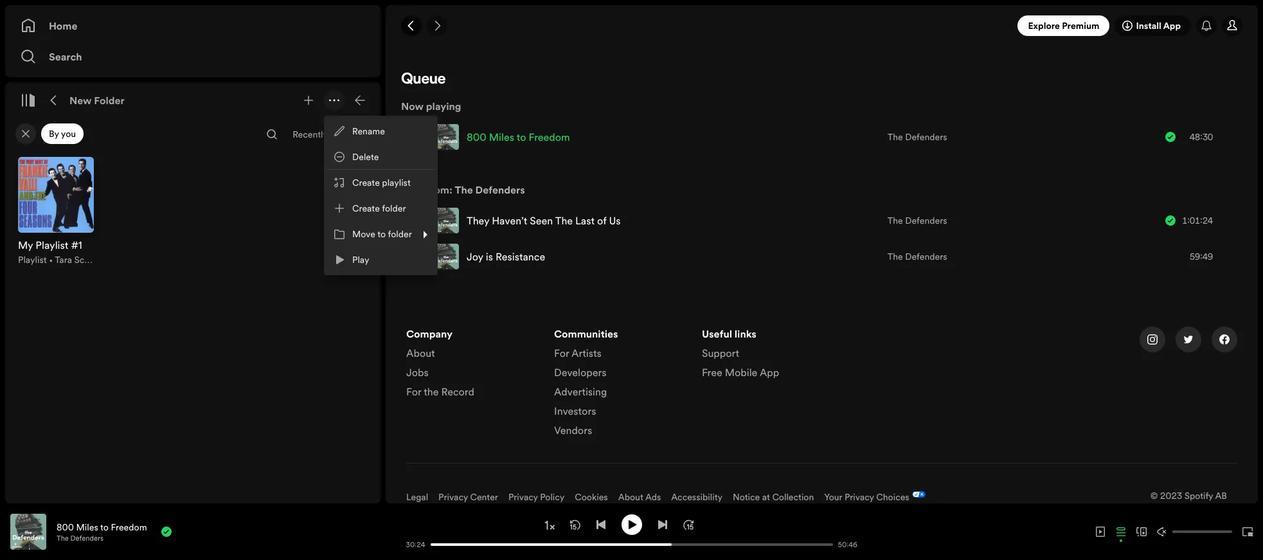 Task type: locate. For each thing, give the bounding box(es) containing it.
0 horizontal spatial freedom
[[111, 521, 147, 533]]

1 horizontal spatial app
[[1164, 19, 1181, 32]]

advertising
[[554, 385, 607, 399]]

privacy for privacy center
[[439, 491, 468, 503]]

1 horizontal spatial to
[[378, 228, 386, 240]]

freedom inside 800 miles to freedom the defenders
[[111, 521, 147, 533]]

2 vertical spatial the defenders
[[888, 250, 948, 263]]

1 horizontal spatial about
[[618, 491, 644, 503]]

0 vertical spatial app
[[1164, 19, 1181, 32]]

1 horizontal spatial miles
[[489, 130, 514, 144]]

0 horizontal spatial miles
[[76, 521, 98, 533]]

connect to a device image
[[1137, 527, 1147, 537]]

from:
[[426, 183, 453, 197]]

1 horizontal spatial list
[[554, 327, 687, 442]]

group
[[10, 149, 102, 274]]

0 vertical spatial the defenders
[[888, 131, 948, 143]]

move
[[352, 228, 375, 240]]

accessibility
[[672, 491, 723, 503]]

for inside communities for artists developers advertising investors vendors
[[554, 346, 569, 360]]

0 vertical spatial folder
[[382, 202, 406, 215]]

1 the defenders from the top
[[888, 131, 948, 143]]

1 vertical spatial 800
[[57, 521, 74, 533]]

the
[[424, 385, 439, 399]]

3 the defenders from the top
[[888, 250, 948, 263]]

0 vertical spatial create
[[352, 176, 380, 189]]

create folder button
[[327, 195, 435, 221]]

0 vertical spatial 800
[[467, 130, 487, 144]]

legal link
[[406, 491, 428, 503]]

skip forward 15 seconds image
[[683, 519, 693, 530]]

center
[[470, 491, 498, 503]]

1 vertical spatial folder
[[388, 228, 412, 240]]

800 right now playing view image
[[57, 521, 74, 533]]

2 privacy from the left
[[509, 491, 538, 503]]

1 horizontal spatial for
[[554, 346, 569, 360]]

1 horizontal spatial 800
[[467, 130, 487, 144]]

0 vertical spatial cell
[[413, 203, 423, 238]]

folder
[[94, 93, 125, 107]]

instagram image
[[1148, 334, 1158, 345]]

1 vertical spatial about
[[618, 491, 644, 503]]

800 inside 800 miles to freedom the defenders
[[57, 521, 74, 533]]

previous image
[[596, 519, 606, 530]]

california consumer privacy act (ccpa) opt-out icon image
[[910, 491, 926, 500]]

1 vertical spatial the defenders
[[888, 214, 948, 227]]

to for 800 miles to freedom
[[517, 130, 526, 144]]

By you checkbox
[[41, 123, 84, 144]]

cell
[[413, 203, 423, 238], [413, 239, 423, 274]]

now playing view image
[[30, 520, 41, 530]]

your privacy choices link
[[825, 491, 910, 503]]

privacy left policy
[[509, 491, 538, 503]]

player controls element
[[269, 514, 864, 549]]

1 list from the left
[[406, 327, 539, 404]]

2 cell from the top
[[413, 239, 423, 274]]

the defenders for joy is resistance
[[888, 250, 948, 263]]

clear filters image
[[21, 129, 31, 139]]

1 cell from the top
[[413, 203, 423, 238]]

useful links support free mobile app
[[702, 327, 780, 379]]

©
[[1151, 489, 1158, 502]]

3 list from the left
[[702, 327, 835, 385]]

0 horizontal spatial to
[[100, 521, 109, 533]]

app right the 'mobile'
[[760, 365, 780, 379]]

by you
[[49, 127, 76, 140]]

facebook image
[[1220, 334, 1230, 345]]

to inside cell
[[517, 130, 526, 144]]

about ads
[[618, 491, 661, 503]]

800 miles to freedom the defenders
[[57, 521, 147, 543]]

play
[[352, 253, 369, 266]]

cell right move to folder
[[413, 239, 423, 274]]

create for create playlist
[[352, 176, 380, 189]]

0 vertical spatial for
[[554, 346, 569, 360]]

folder down create folder button
[[388, 228, 412, 240]]

1 horizontal spatial freedom
[[529, 130, 570, 144]]

next
[[401, 183, 424, 197]]

1 vertical spatial create
[[352, 202, 380, 215]]

new folder
[[69, 93, 125, 107]]

group containing playlist
[[10, 149, 102, 274]]

app
[[1164, 19, 1181, 32], [760, 365, 780, 379]]

about up jobs
[[406, 346, 435, 360]]

1 vertical spatial freedom
[[111, 521, 147, 533]]

© 2023 spotify ab
[[1151, 489, 1227, 502]]

0 vertical spatial miles
[[489, 130, 514, 144]]

800 inside cell
[[467, 130, 487, 144]]

2 horizontal spatial to
[[517, 130, 526, 144]]

joy is resistance cell
[[433, 239, 551, 274]]

defenders
[[906, 131, 948, 143], [476, 183, 525, 197], [906, 214, 948, 227], [906, 250, 948, 263], [70, 533, 104, 543]]

policy
[[540, 491, 565, 503]]

ads
[[646, 491, 661, 503]]

2 horizontal spatial privacy
[[845, 491, 874, 503]]

0 vertical spatial to
[[517, 130, 526, 144]]

list containing communities
[[554, 327, 687, 442]]

0 horizontal spatial 800
[[57, 521, 74, 533]]

1 vertical spatial miles
[[76, 521, 98, 533]]

you
[[61, 127, 76, 140]]

playing
[[426, 99, 461, 113]]

for
[[554, 346, 569, 360], [406, 385, 421, 399]]

play image
[[627, 519, 637, 530]]

what's new image
[[1202, 21, 1212, 31]]

for left the
[[406, 385, 421, 399]]

freedom for 800 miles to freedom
[[529, 130, 570, 144]]

of
[[597, 213, 607, 228]]

create
[[352, 176, 380, 189], [352, 202, 380, 215]]

0 horizontal spatial app
[[760, 365, 780, 379]]

free
[[702, 365, 723, 379]]

developers link
[[554, 365, 607, 385]]

48:30 cell
[[1166, 120, 1231, 154]]

privacy left center at the bottom left of the page
[[439, 491, 468, 503]]

now playing: 800 miles to freedom by the defenders footer
[[10, 514, 381, 550]]

1 vertical spatial app
[[760, 365, 780, 379]]

1 horizontal spatial privacy
[[509, 491, 538, 503]]

freedom inside cell
[[529, 130, 570, 144]]

2 vertical spatial to
[[100, 521, 109, 533]]

800 up next from: the defenders
[[467, 130, 487, 144]]

to
[[517, 130, 526, 144], [378, 228, 386, 240], [100, 521, 109, 533]]

about
[[406, 346, 435, 360], [618, 491, 644, 503]]

create playlist button
[[327, 170, 435, 195]]

ab
[[1216, 489, 1227, 502]]

2 list from the left
[[554, 327, 687, 442]]

to inside dropdown button
[[378, 228, 386, 240]]

None search field
[[262, 124, 282, 145]]

skip back 15 seconds image
[[570, 519, 580, 530]]

home
[[49, 19, 77, 33]]

1 create from the top
[[352, 176, 380, 189]]

0 vertical spatial freedom
[[529, 130, 570, 144]]

to inside 800 miles to freedom the defenders
[[100, 521, 109, 533]]

1 privacy from the left
[[439, 491, 468, 503]]

0 horizontal spatial about
[[406, 346, 435, 360]]

miles inside cell
[[489, 130, 514, 144]]

800
[[467, 130, 487, 144], [57, 521, 74, 533]]

the defenders for they haven't seen the last of us
[[888, 214, 948, 227]]

support
[[702, 346, 739, 360]]

freedom
[[529, 130, 570, 144], [111, 521, 147, 533]]

800 miles to freedom link
[[57, 521, 147, 533]]

menu containing rename
[[324, 116, 438, 275]]

free mobile app link
[[702, 365, 780, 385]]

privacy center link
[[439, 491, 498, 503]]

app right install
[[1164, 19, 1181, 32]]

record
[[441, 385, 474, 399]]

useful
[[702, 327, 732, 341]]

2 horizontal spatial list
[[702, 327, 835, 385]]

for left the artists
[[554, 346, 569, 360]]

menu
[[324, 116, 438, 275]]

vendors link
[[554, 423, 592, 442]]

Recently Added, Grid view field
[[282, 124, 378, 145]]

1 vertical spatial cell
[[413, 239, 423, 274]]

folder
[[382, 202, 406, 215], [388, 228, 412, 240]]

0 horizontal spatial privacy
[[439, 491, 468, 503]]

create up move
[[352, 202, 380, 215]]

folder inside dropdown button
[[388, 228, 412, 240]]

investors
[[554, 404, 596, 418]]

50:46
[[838, 540, 858, 549]]

resistance
[[496, 249, 545, 264]]

0 vertical spatial about
[[406, 346, 435, 360]]

install
[[1136, 19, 1162, 32]]

folder down "playlist" at top left
[[382, 202, 406, 215]]

change speed image
[[543, 519, 556, 532]]

0 horizontal spatial list
[[406, 327, 539, 404]]

none search field inside main element
[[262, 124, 282, 145]]

2 create from the top
[[352, 202, 380, 215]]

advertising link
[[554, 385, 607, 404]]

miles inside 800 miles to freedom the defenders
[[76, 521, 98, 533]]

they haven't seen the last of us cell
[[433, 203, 626, 238]]

defenders inside 800 miles to freedom the defenders
[[70, 533, 104, 543]]

us
[[609, 213, 621, 228]]

the defenders link inside footer
[[57, 533, 104, 543]]

create down delete
[[352, 176, 380, 189]]

2 the defenders from the top
[[888, 214, 948, 227]]

1 vertical spatial to
[[378, 228, 386, 240]]

list
[[406, 327, 539, 404], [554, 327, 687, 442], [702, 327, 835, 385]]

haven't
[[492, 213, 527, 228]]

privacy right your
[[845, 491, 874, 503]]

miles for 800 miles to freedom
[[489, 130, 514, 144]]

developers
[[554, 365, 607, 379]]

0 horizontal spatial for
[[406, 385, 421, 399]]

explore
[[1028, 19, 1060, 32]]

rename button
[[327, 118, 435, 144]]

folder inside button
[[382, 202, 406, 215]]

support link
[[702, 346, 739, 365]]

main element
[[5, 5, 381, 503]]

48:30
[[1190, 131, 1213, 143]]

the
[[888, 131, 903, 143], [455, 183, 473, 197], [555, 213, 573, 228], [888, 214, 903, 227], [888, 250, 903, 263], [57, 533, 69, 543]]

is
[[486, 249, 493, 264]]

cell for joy is resistance
[[413, 239, 423, 274]]

search in your library image
[[267, 129, 277, 140]]

cell down next on the left top of page
[[413, 203, 423, 238]]

added
[[330, 128, 357, 141]]

1 vertical spatial for
[[406, 385, 421, 399]]

about left ads
[[618, 491, 644, 503]]



Task type: describe. For each thing, give the bounding box(es) containing it.
cookies
[[575, 491, 608, 503]]

800 for 800 miles to freedom
[[467, 130, 487, 144]]

delete
[[352, 150, 379, 163]]

new
[[69, 93, 92, 107]]

800 miles to freedom cell
[[433, 120, 575, 154]]

company about jobs for the record
[[406, 327, 474, 399]]

create playlist
[[352, 176, 411, 189]]

create for create folder
[[352, 202, 380, 215]]

app inside "install app" link
[[1164, 19, 1181, 32]]

cookies link
[[575, 491, 608, 503]]

choices
[[877, 491, 910, 503]]

home link
[[21, 13, 365, 39]]

playlist •
[[18, 253, 55, 266]]

group inside main element
[[10, 149, 102, 274]]

spotify – play queue element
[[386, 72, 1258, 534]]

seen
[[530, 213, 553, 228]]

recently added
[[293, 128, 357, 141]]

list containing useful links
[[702, 327, 835, 385]]

vendors
[[554, 423, 592, 437]]

about ads link
[[618, 491, 661, 503]]

privacy policy
[[509, 491, 565, 503]]

playlist
[[382, 176, 411, 189]]

freedom for 800 miles to freedom the defenders
[[111, 521, 147, 533]]

they haven't seen the last of us
[[467, 213, 621, 228]]

go forward image
[[432, 21, 442, 31]]

the inside cell
[[555, 213, 573, 228]]

by
[[49, 127, 59, 140]]

search link
[[21, 44, 365, 69]]

next from: the defenders
[[401, 183, 525, 197]]

list containing company
[[406, 327, 539, 404]]

now playing
[[401, 99, 461, 113]]

spotify
[[1185, 489, 1214, 502]]

the inside 800 miles to freedom the defenders
[[57, 533, 69, 543]]

privacy for privacy policy
[[509, 491, 538, 503]]

create folder
[[352, 202, 406, 215]]

premium
[[1062, 19, 1100, 32]]

twitter image
[[1184, 334, 1194, 345]]

queue
[[401, 72, 446, 87]]

communities for artists developers advertising investors vendors
[[554, 327, 618, 437]]

company
[[406, 327, 453, 341]]

install app link
[[1115, 15, 1191, 36]]

investors link
[[554, 404, 596, 423]]

30:24
[[406, 540, 425, 549]]

volume off image
[[1157, 527, 1168, 537]]

links
[[735, 327, 757, 341]]

move to folder button
[[327, 221, 435, 247]]

mobile
[[725, 365, 758, 379]]

app inside 'useful links support free mobile app'
[[760, 365, 780, 379]]

play button
[[327, 247, 435, 273]]

800 for 800 miles to freedom the defenders
[[57, 521, 74, 533]]

legal
[[406, 491, 428, 503]]

2023
[[1161, 489, 1183, 502]]

3 privacy from the left
[[845, 491, 874, 503]]

to for 800 miles to freedom the defenders
[[100, 521, 109, 533]]

for the record link
[[406, 385, 474, 404]]

they
[[467, 213, 489, 228]]

privacy center
[[439, 491, 498, 503]]

jobs
[[406, 365, 429, 379]]

joy
[[467, 249, 483, 264]]

last
[[576, 213, 595, 228]]

cell for they haven't seen the last of us
[[413, 203, 423, 238]]

now
[[401, 99, 424, 113]]

notice at collection
[[733, 491, 814, 503]]

for inside the company about jobs for the record
[[406, 385, 421, 399]]

for artists link
[[554, 346, 602, 365]]

about link
[[406, 346, 435, 365]]

privacy policy link
[[509, 491, 565, 503]]

joy is resistance
[[467, 249, 545, 264]]

new folder button
[[67, 90, 127, 111]]

search
[[49, 50, 82, 64]]

miles for 800 miles to freedom the defenders
[[76, 521, 98, 533]]

about inside the company about jobs for the record
[[406, 346, 435, 360]]

explore premium button
[[1018, 15, 1110, 36]]

explore premium
[[1028, 19, 1100, 32]]

your privacy choices
[[825, 491, 910, 503]]

collection
[[772, 491, 814, 503]]

move to folder
[[352, 228, 412, 240]]

delete button
[[327, 144, 435, 170]]

59:49
[[1190, 250, 1213, 263]]

•
[[49, 253, 53, 266]]

artists
[[572, 346, 602, 360]]

install app
[[1136, 19, 1181, 32]]

1:01:24
[[1183, 214, 1213, 227]]

800 miles to freedom
[[467, 130, 570, 144]]

next image
[[657, 519, 668, 530]]

top bar and user menu element
[[386, 5, 1258, 46]]

go back image
[[406, 21, 417, 31]]

rename
[[352, 125, 385, 138]]

1:01:24 cell
[[1166, 203, 1231, 238]]

your
[[825, 491, 843, 503]]

playlist
[[18, 253, 47, 266]]

at
[[762, 491, 770, 503]]

recently
[[293, 128, 328, 141]]

notice at collection link
[[733, 491, 814, 503]]



Task type: vqa. For each thing, say whether or not it's contained in the screenshot.
Today'S Top Hits
no



